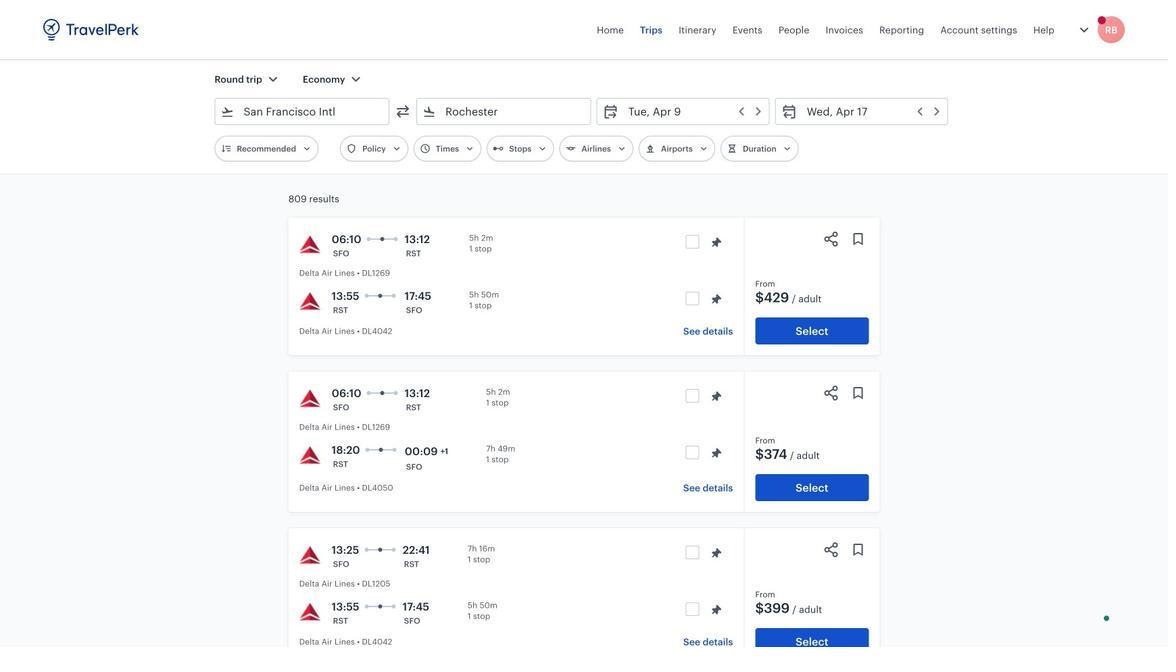 Task type: locate. For each thing, give the bounding box(es) containing it.
From search field
[[234, 101, 371, 122]]

0 vertical spatial delta air lines image
[[299, 234, 321, 256]]

2 delta air lines image from the top
[[299, 388, 321, 410]]

Depart field
[[619, 101, 764, 122]]

To search field
[[436, 101, 573, 122]]

2 delta air lines image from the top
[[299, 445, 321, 467]]

1 vertical spatial delta air lines image
[[299, 445, 321, 467]]

delta air lines image
[[299, 291, 321, 312], [299, 388, 321, 410], [299, 545, 321, 567], [299, 602, 321, 624]]

1 delta air lines image from the top
[[299, 291, 321, 312]]

delta air lines image
[[299, 234, 321, 256], [299, 445, 321, 467]]



Task type: vqa. For each thing, say whether or not it's contained in the screenshot.
4th Delta Air Lines icon from the bottom
yes



Task type: describe. For each thing, give the bounding box(es) containing it.
1 delta air lines image from the top
[[299, 234, 321, 256]]

3 delta air lines image from the top
[[299, 545, 321, 567]]

Return field
[[798, 101, 943, 122]]

4 delta air lines image from the top
[[299, 602, 321, 624]]



